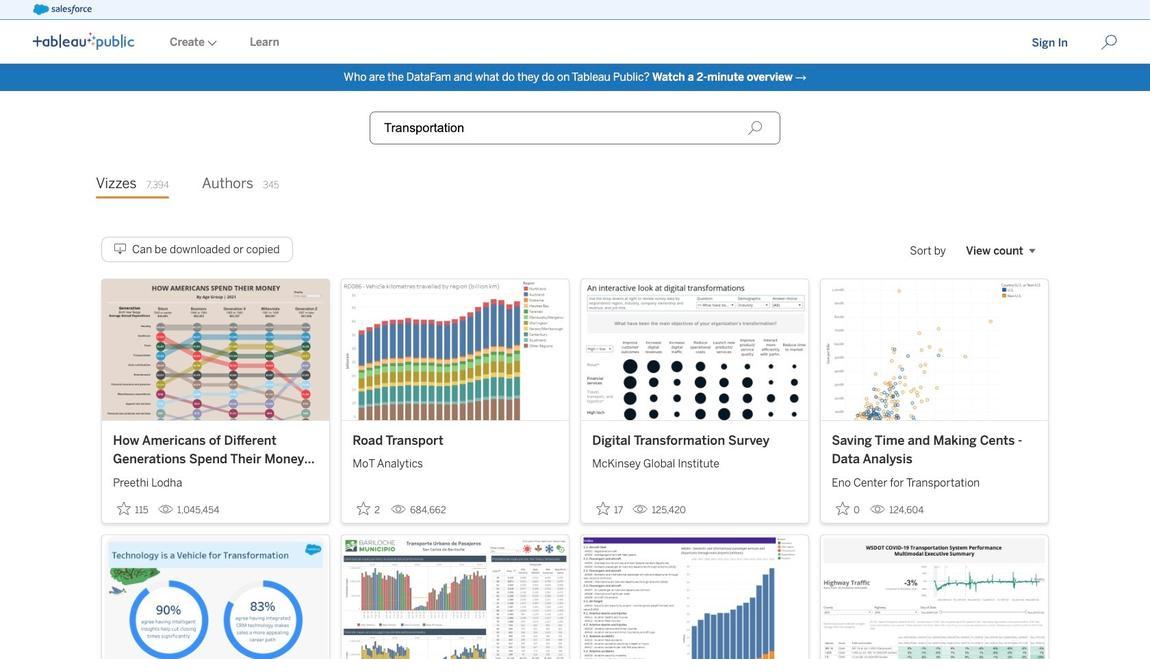 Task type: describe. For each thing, give the bounding box(es) containing it.
4 add favorite image from the left
[[836, 502, 850, 516]]

1 add favorite image from the left
[[117, 502, 131, 516]]

search image
[[748, 121, 763, 136]]

logo image
[[33, 32, 134, 50]]

Search input field
[[370, 112, 781, 145]]



Task type: vqa. For each thing, say whether or not it's contained in the screenshot.
)
no



Task type: locate. For each thing, give the bounding box(es) containing it.
2 add favorite image from the left
[[357, 502, 371, 516]]

workbook thumbnail image
[[102, 279, 329, 420], [342, 279, 569, 420], [582, 279, 809, 420], [821, 279, 1049, 420], [102, 535, 329, 660], [342, 535, 569, 660], [582, 535, 809, 660], [821, 535, 1049, 660]]

salesforce logo image
[[33, 4, 92, 15]]

Add Favorite button
[[113, 498, 153, 520], [353, 498, 386, 520], [593, 498, 628, 520], [832, 498, 865, 520]]

3 add favorite button from the left
[[593, 498, 628, 520]]

4 add favorite button from the left
[[832, 498, 865, 520]]

create image
[[205, 40, 217, 46]]

add favorite image
[[117, 502, 131, 516], [357, 502, 371, 516], [597, 502, 610, 516], [836, 502, 850, 516]]

1 add favorite button from the left
[[113, 498, 153, 520]]

2 add favorite button from the left
[[353, 498, 386, 520]]

3 add favorite image from the left
[[597, 502, 610, 516]]

go to search image
[[1085, 34, 1134, 51]]



